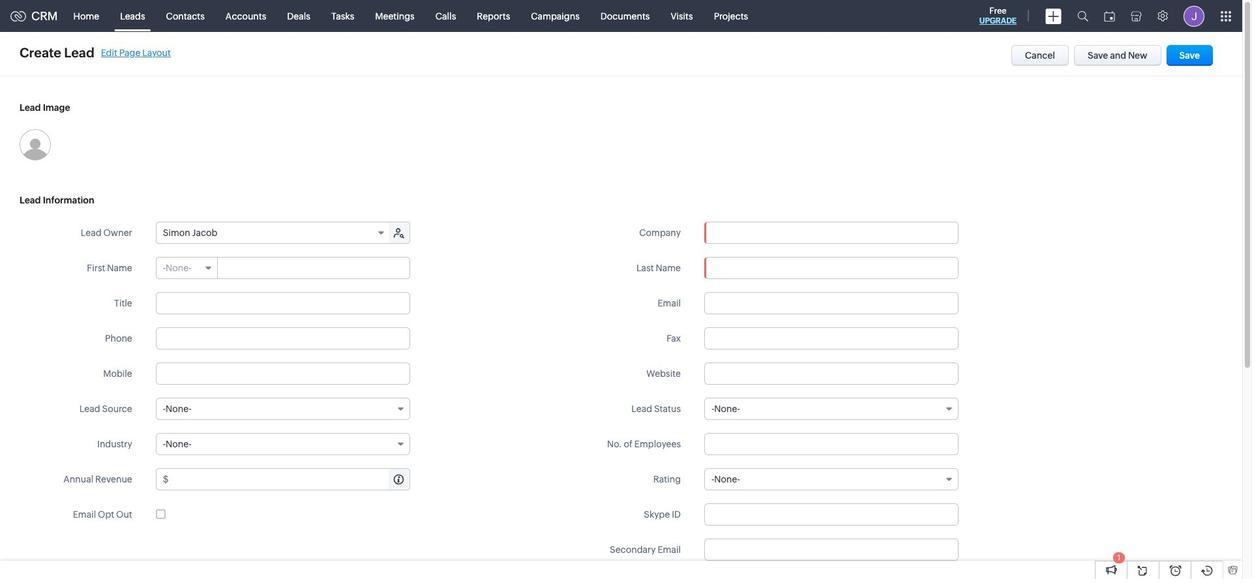 Task type: vqa. For each thing, say whether or not it's contained in the screenshot.
'Create Menu' element
yes



Task type: describe. For each thing, give the bounding box(es) containing it.
profile image
[[1184, 6, 1205, 26]]

create menu element
[[1038, 0, 1070, 32]]

profile element
[[1176, 0, 1213, 32]]

search element
[[1070, 0, 1097, 32]]



Task type: locate. For each thing, give the bounding box(es) containing it.
logo image
[[10, 11, 26, 21]]

image image
[[20, 129, 51, 160]]

calendar image
[[1104, 11, 1116, 21]]

create menu image
[[1046, 8, 1062, 24]]

None text field
[[218, 258, 410, 279], [156, 292, 410, 314], [705, 292, 959, 314], [156, 363, 410, 385], [705, 363, 959, 385], [705, 433, 959, 455], [171, 469, 410, 490], [705, 539, 959, 561], [218, 258, 410, 279], [156, 292, 410, 314], [705, 292, 959, 314], [156, 363, 410, 385], [705, 363, 959, 385], [705, 433, 959, 455], [171, 469, 410, 490], [705, 539, 959, 561]]

search image
[[1078, 10, 1089, 22]]

None text field
[[705, 222, 958, 243], [705, 257, 959, 279], [156, 327, 410, 350], [705, 327, 959, 350], [705, 504, 959, 526], [705, 222, 958, 243], [705, 257, 959, 279], [156, 327, 410, 350], [705, 327, 959, 350], [705, 504, 959, 526]]

None field
[[156, 222, 390, 243], [705, 222, 958, 243], [156, 258, 218, 279], [156, 398, 410, 420], [705, 398, 959, 420], [156, 433, 410, 455], [705, 468, 959, 491], [156, 222, 390, 243], [705, 222, 958, 243], [156, 258, 218, 279], [156, 398, 410, 420], [705, 398, 959, 420], [156, 433, 410, 455], [705, 468, 959, 491]]



